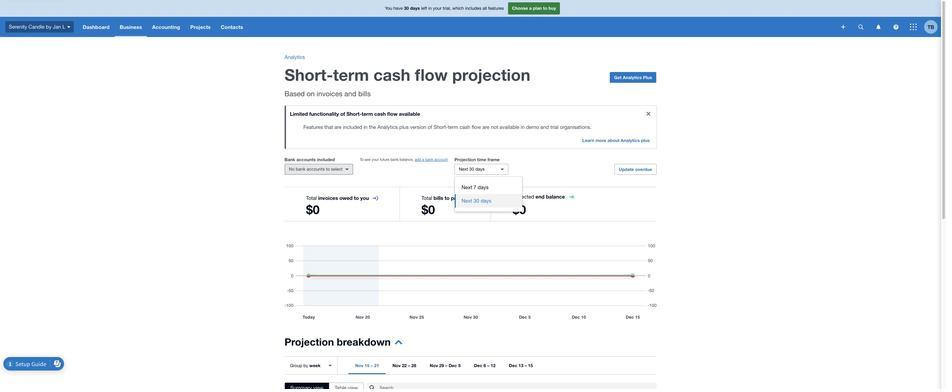 Task type: describe. For each thing, give the bounding box(es) containing it.
by inside popup button
[[46, 24, 51, 30]]

serenity candle by jan l
[[9, 24, 65, 30]]

3 nov from the left
[[430, 363, 438, 369]]

svg image inside serenity candle by jan l popup button
[[67, 26, 70, 28]]

about
[[608, 138, 620, 143]]

list box containing next 7 days
[[455, 177, 522, 212]]

13
[[519, 363, 524, 369]]

next 30 days for next 30 days popup button at top
[[459, 167, 485, 172]]

limited
[[290, 111, 308, 117]]

1 horizontal spatial svg image
[[859, 24, 864, 29]]

0 vertical spatial short-
[[285, 65, 333, 84]]

dec 6 – 12
[[474, 363, 496, 369]]

dashboard
[[83, 24, 110, 30]]

in inside you have 30 days left in your trial, which includes all features
[[429, 6, 432, 11]]

add
[[415, 158, 421, 162]]

1 vertical spatial available
[[500, 124, 520, 130]]

banner containing tb
[[0, 0, 941, 37]]

business button
[[115, 17, 147, 37]]

accounting
[[152, 24, 180, 30]]

projection time frame
[[455, 157, 500, 162]]

plan
[[533, 5, 542, 11]]

projection breakdown
[[285, 336, 391, 349]]

business
[[120, 24, 142, 30]]

– for dec
[[445, 363, 448, 369]]

no
[[289, 167, 295, 172]]

dec for dec 13 – 15
[[509, 363, 517, 369]]

analytics link
[[285, 54, 305, 60]]

and inside limited functionality of short-term cash flow available status
[[541, 124, 549, 130]]

update
[[619, 167, 634, 172]]

to inside total bills to pay $0
[[445, 195, 450, 201]]

projection for projection time frame
[[455, 157, 476, 162]]

get
[[614, 75, 622, 80]]

21
[[374, 363, 379, 369]]

short-term cash flow projection
[[285, 65, 531, 84]]

features
[[304, 124, 323, 130]]

0 vertical spatial plus
[[399, 124, 409, 130]]

nov 22 – 28
[[393, 363, 416, 369]]

candle
[[29, 24, 45, 30]]

choose a plan to buy
[[512, 5, 556, 11]]

2 horizontal spatial bank
[[425, 158, 433, 162]]

next 7 days
[[462, 185, 489, 190]]

0 vertical spatial a
[[529, 5, 532, 11]]

30 inside banner
[[404, 5, 409, 11]]

contacts button
[[216, 17, 248, 37]]

select
[[331, 167, 343, 172]]

choose
[[512, 5, 528, 11]]

nov for 15
[[355, 363, 364, 369]]

to
[[360, 158, 364, 162]]

2 are from the left
[[483, 124, 490, 130]]

dec for dec 6 – 12
[[474, 363, 483, 369]]

28
[[412, 363, 416, 369]]

$0 inside total invoices owed to you $0
[[306, 203, 320, 217]]

bank accounts included
[[285, 157, 335, 162]]

0 vertical spatial accounts
[[297, 157, 316, 162]]

left
[[421, 6, 427, 11]]

2 horizontal spatial svg image
[[894, 24, 899, 29]]

total for $0
[[422, 195, 432, 201]]

get analytics plus button
[[610, 72, 657, 83]]

2 vertical spatial flow
[[472, 124, 481, 130]]

navigation containing dashboard
[[78, 17, 837, 37]]

2 horizontal spatial svg image
[[910, 24, 917, 30]]

1 horizontal spatial bank
[[391, 158, 399, 162]]

nov 15 – 21
[[355, 363, 379, 369]]

limited functionality of short-term cash flow available
[[290, 111, 420, 117]]

breakdown
[[337, 336, 391, 349]]

next 30 days button
[[455, 194, 522, 208]]

2 vertical spatial cash
[[460, 124, 470, 130]]

– for 28
[[408, 363, 410, 369]]

balance
[[546, 194, 565, 200]]

projects button
[[185, 17, 216, 37]]

projection for projection breakdown
[[285, 336, 334, 349]]

0 vertical spatial bills
[[358, 90, 371, 98]]

1 vertical spatial a
[[422, 158, 424, 162]]

demo
[[526, 124, 539, 130]]

to for total invoices owed to you $0
[[354, 195, 359, 201]]

6
[[484, 363, 486, 369]]

to for no bank accounts to select
[[326, 167, 330, 172]]

trial,
[[443, 6, 451, 11]]

included inside limited functionality of short-term cash flow available status
[[343, 124, 362, 130]]

group
[[290, 364, 302, 369]]

to for choose a plan to buy
[[543, 5, 548, 11]]

dec 13 – 15
[[509, 363, 533, 369]]

29
[[439, 363, 444, 369]]

learn more about analytics plus
[[582, 138, 650, 143]]

group by week
[[290, 363, 321, 369]]

next for next 7 days button
[[462, 185, 472, 190]]

time
[[477, 157, 486, 162]]

future
[[380, 158, 390, 162]]

get analytics plus
[[614, 75, 652, 80]]

based on invoices and bills
[[285, 90, 371, 98]]

not
[[491, 124, 498, 130]]

– for 15
[[525, 363, 527, 369]]

on
[[307, 90, 315, 98]]

buy
[[549, 5, 556, 11]]

1 vertical spatial cash
[[374, 111, 386, 117]]

projects
[[190, 24, 211, 30]]

0 horizontal spatial in
[[364, 124, 368, 130]]

overdue
[[635, 167, 652, 172]]

12
[[491, 363, 496, 369]]

you
[[360, 195, 369, 201]]

– for 21
[[371, 363, 373, 369]]

0 horizontal spatial svg image
[[842, 25, 846, 29]]

learn more about analytics plus link
[[578, 135, 654, 146]]

3 $0 from the left
[[513, 203, 526, 217]]

serenity candle by jan l button
[[0, 17, 78, 37]]

your inside you have 30 days left in your trial, which includes all features
[[433, 6, 442, 11]]



Task type: vqa. For each thing, say whether or not it's contained in the screenshot.
select
yes



Task type: locate. For each thing, give the bounding box(es) containing it.
projection up group by week
[[285, 336, 334, 349]]

version
[[410, 124, 427, 130]]

1 vertical spatial by
[[304, 364, 308, 369]]

0 horizontal spatial total
[[306, 195, 317, 201]]

1 vertical spatial flow
[[387, 111, 398, 117]]

days inside popup button
[[476, 167, 485, 172]]

to left 'pay'
[[445, 195, 450, 201]]

next inside popup button
[[459, 167, 468, 172]]

1 horizontal spatial are
[[483, 124, 490, 130]]

accounts inside no bank accounts to select popup button
[[307, 167, 325, 172]]

bills inside total bills to pay $0
[[434, 195, 443, 201]]

days for next 7 days button
[[478, 185, 489, 190]]

next 30 days
[[459, 167, 485, 172], [462, 198, 492, 204]]

no bank accounts to select button
[[285, 164, 353, 175]]

list box
[[455, 177, 522, 212]]

available
[[399, 111, 420, 117], [500, 124, 520, 130]]

1 vertical spatial invoices
[[318, 195, 338, 201]]

to inside popup button
[[326, 167, 330, 172]]

organisations.
[[560, 124, 592, 130]]

dec
[[449, 363, 457, 369], [474, 363, 483, 369], [509, 363, 517, 369]]

invoices right on at the left top of page
[[317, 90, 343, 98]]

1 vertical spatial next 30 days
[[462, 198, 492, 204]]

by left jan
[[46, 24, 51, 30]]

in left the
[[364, 124, 368, 130]]

your left trial,
[[433, 6, 442, 11]]

2 horizontal spatial $0
[[513, 203, 526, 217]]

l
[[62, 24, 65, 30]]

0 horizontal spatial by
[[46, 24, 51, 30]]

included up no bank accounts to select popup button
[[317, 157, 335, 162]]

next 30 days inside button
[[462, 198, 492, 204]]

– for 12
[[487, 363, 490, 369]]

update overdue button
[[615, 164, 657, 175]]

tb button
[[925, 17, 941, 37]]

learn
[[582, 138, 595, 143]]

1 vertical spatial term
[[362, 111, 373, 117]]

bills left 'pay'
[[434, 195, 443, 201]]

2 horizontal spatial short-
[[434, 124, 448, 130]]

1 vertical spatial included
[[317, 157, 335, 162]]

2 vertical spatial 30
[[474, 198, 479, 204]]

of right version
[[428, 124, 432, 130]]

1 horizontal spatial a
[[529, 5, 532, 11]]

by left 'week'
[[304, 364, 308, 369]]

to left you
[[354, 195, 359, 201]]

dec left 5
[[449, 363, 457, 369]]

1 15 from the left
[[365, 363, 370, 369]]

a left plan
[[529, 5, 532, 11]]

plus
[[643, 75, 652, 80]]

pay
[[451, 195, 460, 201]]

bills
[[358, 90, 371, 98], [434, 195, 443, 201]]

in
[[429, 6, 432, 11], [364, 124, 368, 130], [521, 124, 525, 130]]

0 vertical spatial and
[[345, 90, 356, 98]]

15 left 21
[[365, 363, 370, 369]]

your right see
[[372, 158, 379, 162]]

1 horizontal spatial flow
[[415, 65, 448, 84]]

$0 inside total bills to pay $0
[[422, 203, 435, 217]]

days down time
[[476, 167, 485, 172]]

0 horizontal spatial dec
[[449, 363, 457, 369]]

included down limited functionality of short-term cash flow available
[[343, 124, 362, 130]]

0 horizontal spatial 15
[[365, 363, 370, 369]]

2 vertical spatial short-
[[434, 124, 448, 130]]

1 are from the left
[[335, 124, 342, 130]]

close image
[[642, 107, 655, 121]]

next for next 30 days button
[[462, 198, 472, 204]]

0 horizontal spatial your
[[372, 158, 379, 162]]

0 vertical spatial 30
[[404, 5, 409, 11]]

3 – from the left
[[445, 363, 448, 369]]

0 vertical spatial next 30 days
[[459, 167, 485, 172]]

4 – from the left
[[487, 363, 490, 369]]

accounts up no bank accounts to select
[[297, 157, 316, 162]]

5
[[458, 363, 461, 369]]

1 horizontal spatial dec
[[474, 363, 483, 369]]

next 30 days inside popup button
[[459, 167, 485, 172]]

next left the 7
[[462, 185, 472, 190]]

1 vertical spatial bills
[[434, 195, 443, 201]]

0 horizontal spatial $0
[[306, 203, 320, 217]]

3 dec from the left
[[509, 363, 517, 369]]

to see your future bank balance, add a bank account
[[360, 158, 448, 162]]

1 horizontal spatial bills
[[434, 195, 443, 201]]

next down projection time frame on the top
[[459, 167, 468, 172]]

accounting button
[[147, 17, 185, 37]]

1 vertical spatial plus
[[641, 138, 650, 143]]

0 vertical spatial next
[[459, 167, 468, 172]]

in right the left
[[429, 6, 432, 11]]

total inside total invoices owed to you $0
[[306, 195, 317, 201]]

30 down next 7 days
[[474, 198, 479, 204]]

0 horizontal spatial projection
[[285, 336, 334, 349]]

0 horizontal spatial plus
[[399, 124, 409, 130]]

are right the 'that'
[[335, 124, 342, 130]]

short- right version
[[434, 124, 448, 130]]

cash
[[374, 65, 410, 84], [374, 111, 386, 117], [460, 124, 470, 130]]

1 vertical spatial 30
[[469, 167, 474, 172]]

svg image
[[910, 24, 917, 30], [876, 24, 881, 29], [842, 25, 846, 29]]

days down next 7 days button
[[481, 198, 492, 204]]

0 horizontal spatial svg image
[[67, 26, 70, 28]]

week
[[310, 363, 321, 369]]

days left the left
[[410, 5, 420, 11]]

accounts
[[297, 157, 316, 162], [307, 167, 325, 172]]

0 vertical spatial your
[[433, 6, 442, 11]]

plus left version
[[399, 124, 409, 130]]

0 horizontal spatial flow
[[387, 111, 398, 117]]

you
[[385, 6, 392, 11]]

days right the 7
[[478, 185, 489, 190]]

balance,
[[400, 158, 414, 162]]

1 horizontal spatial projection
[[455, 157, 476, 162]]

1 horizontal spatial nov
[[393, 363, 401, 369]]

0 horizontal spatial are
[[335, 124, 342, 130]]

0 horizontal spatial and
[[345, 90, 356, 98]]

dashboard link
[[78, 17, 115, 37]]

nov left 29
[[430, 363, 438, 369]]

by inside group by week
[[304, 364, 308, 369]]

based
[[285, 90, 305, 98]]

frame
[[488, 157, 500, 162]]

projection breakdown button
[[285, 336, 402, 353]]

1 horizontal spatial and
[[541, 124, 549, 130]]

2 vertical spatial next
[[462, 198, 472, 204]]

1 – from the left
[[371, 363, 373, 369]]

0 horizontal spatial available
[[399, 111, 420, 117]]

account
[[435, 158, 448, 162]]

have
[[394, 6, 403, 11]]

2 total from the left
[[422, 195, 432, 201]]

0 vertical spatial by
[[46, 24, 51, 30]]

– left 21
[[371, 363, 373, 369]]

bank right add
[[425, 158, 433, 162]]

bank
[[285, 157, 295, 162]]

nov left 22
[[393, 363, 401, 369]]

projection left time
[[455, 157, 476, 162]]

next 7 days button
[[455, 181, 522, 194]]

2 horizontal spatial flow
[[472, 124, 481, 130]]

1 vertical spatial of
[[428, 124, 432, 130]]

1 horizontal spatial plus
[[641, 138, 650, 143]]

15 right 13
[[528, 363, 533, 369]]

svg image
[[859, 24, 864, 29], [894, 24, 899, 29], [67, 26, 70, 28]]

1 vertical spatial projection
[[285, 336, 334, 349]]

total inside total bills to pay $0
[[422, 195, 432, 201]]

$0
[[306, 203, 320, 217], [422, 203, 435, 217], [513, 203, 526, 217]]

1 total from the left
[[306, 195, 317, 201]]

next right 'pay'
[[462, 198, 472, 204]]

– right 29
[[445, 363, 448, 369]]

more
[[596, 138, 607, 143]]

2 horizontal spatial nov
[[430, 363, 438, 369]]

30
[[404, 5, 409, 11], [469, 167, 474, 172], [474, 198, 479, 204]]

dec left "6"
[[474, 363, 483, 369]]

1 horizontal spatial available
[[500, 124, 520, 130]]

included
[[343, 124, 362, 130], [317, 157, 335, 162]]

0 horizontal spatial included
[[317, 157, 335, 162]]

which
[[453, 6, 464, 11]]

no bank accounts to select
[[289, 167, 343, 172]]

0 vertical spatial included
[[343, 124, 362, 130]]

bank
[[391, 158, 399, 162], [425, 158, 433, 162], [296, 167, 306, 172]]

1 horizontal spatial your
[[433, 6, 442, 11]]

1 vertical spatial your
[[372, 158, 379, 162]]

0 vertical spatial of
[[340, 111, 345, 117]]

features
[[488, 6, 504, 11]]

–
[[371, 363, 373, 369], [408, 363, 410, 369], [445, 363, 448, 369], [487, 363, 490, 369], [525, 363, 527, 369]]

1 horizontal spatial in
[[429, 6, 432, 11]]

– right 22
[[408, 363, 410, 369]]

navigation
[[78, 17, 837, 37]]

nov
[[355, 363, 364, 369], [393, 363, 401, 369], [430, 363, 438, 369]]

next
[[459, 167, 468, 172], [462, 185, 472, 190], [462, 198, 472, 204]]

to left buy
[[543, 5, 548, 11]]

0 horizontal spatial of
[[340, 111, 345, 117]]

to inside total invoices owed to you $0
[[354, 195, 359, 201]]

short- right functionality
[[347, 111, 362, 117]]

jan
[[53, 24, 61, 30]]

30 for next 30 days popup button at top
[[469, 167, 474, 172]]

and up limited functionality of short-term cash flow available
[[345, 90, 356, 98]]

in left 'demo'
[[521, 124, 525, 130]]

0 vertical spatial available
[[399, 111, 420, 117]]

1 horizontal spatial $0
[[422, 203, 435, 217]]

– right "6"
[[487, 363, 490, 369]]

analytics
[[285, 54, 305, 60], [623, 75, 642, 80], [378, 124, 398, 130], [621, 138, 640, 143]]

days for next 30 days popup button at top
[[476, 167, 485, 172]]

projected end balance
[[513, 194, 565, 200]]

accounts down the bank accounts included on the left top of the page
[[307, 167, 325, 172]]

0 horizontal spatial short-
[[285, 65, 333, 84]]

30 down projection time frame on the top
[[469, 167, 474, 172]]

total bills to pay $0
[[422, 195, 460, 217]]

2 $0 from the left
[[422, 203, 435, 217]]

1 vertical spatial and
[[541, 124, 549, 130]]

7
[[474, 185, 477, 190]]

functionality
[[309, 111, 339, 117]]

1 horizontal spatial total
[[422, 195, 432, 201]]

15
[[365, 363, 370, 369], [528, 363, 533, 369]]

bank right "future"
[[391, 158, 399, 162]]

0 vertical spatial cash
[[374, 65, 410, 84]]

30 inside popup button
[[469, 167, 474, 172]]

5 – from the left
[[525, 363, 527, 369]]

next 30 days button
[[455, 164, 509, 175]]

days for next 30 days button
[[481, 198, 492, 204]]

tb
[[928, 24, 935, 30]]

bank inside no bank accounts to select popup button
[[296, 167, 306, 172]]

trial
[[551, 124, 559, 130]]

1 vertical spatial short-
[[347, 111, 362, 117]]

1 vertical spatial next
[[462, 185, 472, 190]]

1 horizontal spatial of
[[428, 124, 432, 130]]

available right not at the top
[[500, 124, 520, 130]]

group containing next 7 days
[[455, 177, 522, 212]]

bills up limited functionality of short-term cash flow available
[[358, 90, 371, 98]]

0 horizontal spatial bank
[[296, 167, 306, 172]]

are left not at the top
[[483, 124, 490, 130]]

nov 29 – dec 5
[[430, 363, 461, 369]]

2 horizontal spatial in
[[521, 124, 525, 130]]

nov left 21
[[355, 363, 364, 369]]

update overdue
[[619, 167, 652, 172]]

2 – from the left
[[408, 363, 410, 369]]

2 nov from the left
[[393, 363, 401, 369]]

nov for 22
[[393, 363, 401, 369]]

0 horizontal spatial a
[[422, 158, 424, 162]]

owed
[[340, 195, 353, 201]]

short- up on at the left top of page
[[285, 65, 333, 84]]

total left 'pay'
[[422, 195, 432, 201]]

to inside banner
[[543, 5, 548, 11]]

invoices inside total invoices owed to you $0
[[318, 195, 338, 201]]

all
[[483, 6, 487, 11]]

total down no bank accounts to select
[[306, 195, 317, 201]]

0 vertical spatial term
[[333, 65, 369, 84]]

2 horizontal spatial dec
[[509, 363, 517, 369]]

2 dec from the left
[[474, 363, 483, 369]]

next for next 30 days popup button at top
[[459, 167, 468, 172]]

Search for a document search field
[[380, 383, 657, 390]]

includes
[[465, 6, 482, 11]]

add a bank account link
[[415, 158, 448, 162]]

1 nov from the left
[[355, 363, 364, 369]]

1 horizontal spatial by
[[304, 364, 308, 369]]

features that are included in the analytics plus version of short-term cash flow are not available in demo and trial organisations.
[[304, 124, 592, 130]]

serenity
[[9, 24, 27, 30]]

0 vertical spatial projection
[[455, 157, 476, 162]]

a right add
[[422, 158, 424, 162]]

– right 13
[[525, 363, 527, 369]]

next 30 days down projection time frame on the top
[[459, 167, 485, 172]]

next 30 days for next 30 days button
[[462, 198, 492, 204]]

end
[[536, 194, 545, 200]]

projection inside button
[[285, 336, 334, 349]]

0 vertical spatial flow
[[415, 65, 448, 84]]

contacts
[[221, 24, 243, 30]]

30 right the have
[[404, 5, 409, 11]]

dec left 13
[[509, 363, 517, 369]]

1 vertical spatial accounts
[[307, 167, 325, 172]]

22
[[402, 363, 407, 369]]

projection breakdown view option group
[[285, 383, 364, 390]]

1 $0 from the left
[[306, 203, 320, 217]]

0 vertical spatial invoices
[[317, 90, 343, 98]]

bank right the 'no'
[[296, 167, 306, 172]]

analytics inside "button"
[[623, 75, 642, 80]]

plus down close image
[[641, 138, 650, 143]]

projection
[[455, 157, 476, 162], [285, 336, 334, 349]]

available up version
[[399, 111, 420, 117]]

0 horizontal spatial nov
[[355, 363, 364, 369]]

1 dec from the left
[[449, 363, 457, 369]]

to left select
[[326, 167, 330, 172]]

projection
[[452, 65, 531, 84]]

30 inside button
[[474, 198, 479, 204]]

total for you
[[306, 195, 317, 201]]

2 15 from the left
[[528, 363, 533, 369]]

group
[[455, 177, 522, 212]]

of right functionality
[[340, 111, 345, 117]]

and left trial
[[541, 124, 549, 130]]

0 horizontal spatial bills
[[358, 90, 371, 98]]

invoices left the owed
[[318, 195, 338, 201]]

projected
[[513, 194, 534, 200]]

1 horizontal spatial 15
[[528, 363, 533, 369]]

1 horizontal spatial included
[[343, 124, 362, 130]]

30 for next 30 days button
[[474, 198, 479, 204]]

the
[[369, 124, 376, 130]]

banner
[[0, 0, 941, 37]]

2 vertical spatial term
[[448, 124, 458, 130]]

of
[[340, 111, 345, 117], [428, 124, 432, 130]]

1 horizontal spatial svg image
[[876, 24, 881, 29]]

plus
[[399, 124, 409, 130], [641, 138, 650, 143]]

next 30 days down next 7 days
[[462, 198, 492, 204]]

1 horizontal spatial short-
[[347, 111, 362, 117]]

flow
[[415, 65, 448, 84], [387, 111, 398, 117], [472, 124, 481, 130]]

to
[[543, 5, 548, 11], [326, 167, 330, 172], [354, 195, 359, 201], [445, 195, 450, 201]]

limited functionality of short-term cash flow available status
[[285, 106, 657, 149]]



